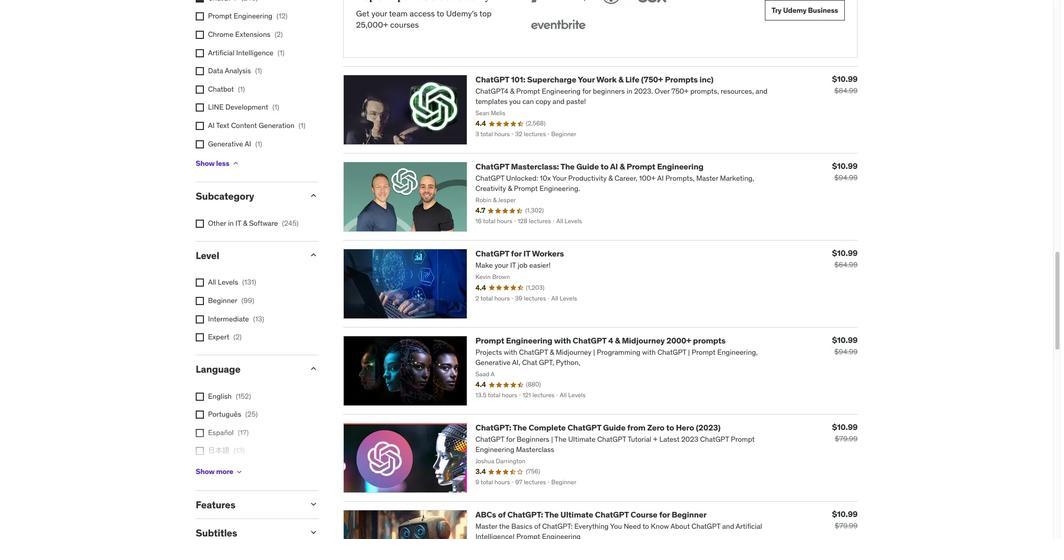 Task type: describe. For each thing, give the bounding box(es) containing it.
analysis
[[225, 66, 251, 75]]

chatgpt: the complete chatgpt guide from zero to hero (2023)
[[476, 423, 721, 433]]

(25)
[[245, 410, 258, 419]]

xsmall image for intermediate
[[196, 316, 204, 324]]

1 vertical spatial beginner
[[672, 510, 707, 520]]

(12)
[[277, 12, 288, 21]]

to for ai
[[601, 162, 609, 172]]

intermediate
[[208, 315, 249, 324]]

xsmall image for data
[[196, 67, 204, 75]]

engineering for prompt engineering (12)
[[234, 12, 273, 21]]

prompt engineering with chatgpt 4 & midjourney 2000+ prompts link
[[476, 336, 726, 346]]

try
[[772, 6, 782, 15]]

content
[[231, 121, 257, 130]]

life
[[626, 74, 640, 85]]

xsmall image for 日本語
[[196, 448, 204, 456]]

0 vertical spatial chatgpt:
[[476, 423, 512, 433]]

xsmall image for português
[[196, 411, 204, 419]]

text
[[216, 121, 229, 130]]

(17)
[[238, 428, 249, 438]]

$10.99 $94.99 for prompt engineering with chatgpt 4 & midjourney 2000+ prompts
[[832, 335, 858, 357]]

language
[[196, 363, 241, 376]]

generative ai (1)
[[208, 139, 262, 148]]

chrome
[[208, 30, 234, 39]]

1 horizontal spatial for
[[660, 510, 670, 520]]

português (25)
[[208, 410, 258, 419]]

(131)
[[242, 278, 256, 287]]

small image
[[309, 364, 319, 374]]

$10.99 $84.99
[[832, 74, 858, 95]]

show less button
[[196, 153, 240, 174]]

show more button
[[196, 462, 244, 483]]

box image
[[635, 0, 669, 6]]

xsmall image for other
[[196, 220, 204, 228]]

chatgpt 101: supercharge your work & life (750+ prompts inc)
[[476, 74, 714, 85]]

chatgpt for it workers
[[476, 249, 564, 259]]

with
[[554, 336, 571, 346]]

$10.99 $79.99 for abcs of chatgpt: the ultimate chatgpt course for beginner
[[832, 510, 858, 531]]

volkswagen image
[[600, 0, 623, 6]]

level
[[196, 249, 219, 262]]

your
[[578, 74, 595, 85]]

prompt for prompt engineering (12)
[[208, 12, 232, 21]]

xsmall image for expert
[[196, 334, 204, 342]]

all levels (131)
[[208, 278, 256, 287]]

xsmall image inside show more 'button'
[[235, 468, 244, 477]]

$10.99 for prompts
[[832, 335, 858, 346]]

chatbot (1)
[[208, 84, 245, 94]]

$94.99 for chatgpt masterclass: the guide to ai & prompt engineering
[[835, 173, 858, 183]]

more
[[216, 468, 233, 477]]

(1) for development
[[273, 103, 279, 112]]

xsmall image for all
[[196, 279, 204, 287]]

language button
[[196, 363, 300, 376]]

data analysis (1)
[[208, 66, 262, 75]]

1 vertical spatial ai
[[245, 139, 251, 148]]

(152)
[[236, 392, 251, 401]]

xsmall image for chatbot
[[196, 86, 204, 94]]

(99)
[[242, 296, 254, 306]]

$10.99 $64.99
[[832, 248, 858, 270]]

it for &
[[236, 219, 241, 228]]

less
[[216, 159, 229, 168]]

show for show more
[[196, 468, 215, 477]]

in
[[228, 219, 234, 228]]

(1) for analysis
[[255, 66, 262, 75]]

2 horizontal spatial to
[[667, 423, 675, 433]]

(750+
[[641, 74, 663, 85]]

abcs
[[476, 510, 496, 520]]

(1) for ai
[[255, 139, 262, 148]]

4 small image from the top
[[309, 528, 319, 538]]

development
[[226, 103, 268, 112]]

(1) up line development (1)
[[238, 84, 245, 94]]

complete
[[529, 423, 566, 433]]

101:
[[511, 74, 526, 85]]

(13) for 日本語 (13)
[[234, 447, 245, 456]]

software
[[249, 219, 278, 228]]

subcategory
[[196, 190, 254, 203]]

2 horizontal spatial prompt
[[627, 162, 656, 172]]

supercharge
[[527, 74, 577, 85]]

get your team access to udemy's top 25,000+ courses
[[356, 8, 492, 30]]

artificial
[[208, 48, 235, 57]]

xsmall image for prompt
[[196, 13, 204, 21]]

nasdaq image
[[529, 0, 588, 6]]

expert
[[208, 333, 229, 342]]

subcategory button
[[196, 190, 300, 203]]

$10.99 $79.99 for chatgpt: the complete chatgpt guide from zero to hero (2023)
[[832, 423, 858, 444]]

get
[[356, 8, 370, 18]]

prompt engineering (12)
[[208, 12, 288, 21]]

xsmall image for beginner
[[196, 297, 204, 306]]

beginner (99)
[[208, 296, 254, 306]]

español (17)
[[208, 428, 249, 438]]

line
[[208, 103, 224, 112]]

$79.99 for chatgpt: the complete chatgpt guide from zero to hero (2023)
[[835, 435, 858, 444]]

artificial intelligence (1)
[[208, 48, 285, 57]]

it for workers
[[524, 249, 531, 259]]

engineering for prompt engineering with chatgpt 4 & midjourney 2000+ prompts
[[506, 336, 553, 346]]

(13) for intermediate (13)
[[253, 315, 264, 324]]

1 vertical spatial engineering
[[657, 162, 704, 172]]

日本語 (13)
[[208, 447, 245, 456]]

show less
[[196, 159, 229, 168]]

your
[[372, 8, 387, 18]]

xsmall image for english
[[196, 393, 204, 401]]

level button
[[196, 249, 300, 262]]

(1) right generation
[[299, 121, 306, 130]]

of
[[498, 510, 506, 520]]

masterclass:
[[511, 162, 559, 172]]

hero
[[676, 423, 694, 433]]

chrome extensions (2)
[[208, 30, 283, 39]]

data
[[208, 66, 223, 75]]

$10.99 $94.99 for chatgpt masterclass: the guide to ai & prompt engineering
[[832, 161, 858, 183]]

0 horizontal spatial for
[[511, 249, 522, 259]]

abcs of chatgpt: the ultimate chatgpt course for beginner
[[476, 510, 707, 520]]

prompt engineering with chatgpt 4 & midjourney 2000+ prompts
[[476, 336, 726, 346]]

español
[[208, 428, 234, 438]]

$64.99
[[835, 261, 858, 270]]



Task type: vqa. For each thing, say whether or not it's contained in the screenshot.
(581 ratings)
no



Task type: locate. For each thing, give the bounding box(es) containing it.
1 vertical spatial for
[[660, 510, 670, 520]]

$79.99 for abcs of chatgpt: the ultimate chatgpt course for beginner
[[835, 522, 858, 531]]

0 vertical spatial engineering
[[234, 12, 273, 21]]

beginner down levels
[[208, 296, 237, 306]]

0 vertical spatial $79.99
[[835, 435, 858, 444]]

1 vertical spatial $94.99
[[835, 348, 858, 357]]

2 horizontal spatial the
[[561, 162, 575, 172]]

3 small image from the top
[[309, 500, 319, 510]]

1 vertical spatial $79.99
[[835, 522, 858, 531]]

日本語
[[208, 447, 230, 456]]

ultimate
[[561, 510, 594, 520]]

it left workers at the top
[[524, 249, 531, 259]]

2 $10.99 $79.99 from the top
[[832, 510, 858, 531]]

engineering
[[234, 12, 273, 21], [657, 162, 704, 172], [506, 336, 553, 346]]

1 horizontal spatial it
[[524, 249, 531, 259]]

eventbrite image
[[529, 14, 588, 37]]

chatgpt:
[[476, 423, 512, 433], [508, 510, 543, 520]]

small image for subcategory
[[309, 191, 319, 201]]

2 $10.99 from the top
[[832, 161, 858, 171]]

xsmall image for chrome
[[196, 31, 204, 39]]

show inside button
[[196, 159, 215, 168]]

xsmall image left chatbot
[[196, 86, 204, 94]]

udemy's
[[446, 8, 478, 18]]

1 vertical spatial $10.99 $79.99
[[832, 510, 858, 531]]

courses
[[390, 20, 419, 30]]

0 vertical spatial beginner
[[208, 296, 237, 306]]

xsmall image for line
[[196, 104, 204, 112]]

1 horizontal spatial the
[[545, 510, 559, 520]]

chatgpt for it workers link
[[476, 249, 564, 259]]

1 $94.99 from the top
[[835, 173, 858, 183]]

other
[[208, 219, 226, 228]]

25,000+
[[356, 20, 388, 30]]

$10.99 for engineering
[[832, 161, 858, 171]]

1 vertical spatial chatgpt:
[[508, 510, 543, 520]]

deutsch
[[208, 465, 235, 474]]

2 vertical spatial prompt
[[476, 336, 504, 346]]

4
[[609, 336, 613, 346]]

small image for features
[[309, 500, 319, 510]]

generation
[[259, 121, 295, 130]]

2 horizontal spatial ai
[[610, 162, 618, 172]]

0 horizontal spatial it
[[236, 219, 241, 228]]

0 vertical spatial guide
[[577, 162, 599, 172]]

try udemy business link
[[765, 0, 845, 21]]

xsmall image for artificial
[[196, 49, 204, 57]]

(13)
[[253, 315, 264, 324], [234, 447, 245, 456]]

small image
[[309, 191, 319, 201], [309, 250, 319, 260], [309, 500, 319, 510], [309, 528, 319, 538]]

work
[[597, 74, 617, 85]]

$10.99 for hero
[[832, 423, 858, 433]]

xsmall image for generative
[[196, 140, 204, 148]]

0 vertical spatial prompt
[[208, 12, 232, 21]]

extensions
[[235, 30, 271, 39]]

intelligence
[[236, 48, 274, 57]]

1 horizontal spatial prompt
[[476, 336, 504, 346]]

3 $10.99 from the top
[[832, 248, 858, 258]]

(2) down "intermediate (13)"
[[233, 333, 242, 342]]

prompt for prompt engineering with chatgpt 4 & midjourney 2000+ prompts
[[476, 336, 504, 346]]

for left workers at the top
[[511, 249, 522, 259]]

xsmall image for español
[[196, 429, 204, 438]]

1 vertical spatial to
[[601, 162, 609, 172]]

2 vertical spatial to
[[667, 423, 675, 433]]

show inside 'button'
[[196, 468, 215, 477]]

1 vertical spatial $10.99 $94.99
[[832, 335, 858, 357]]

0 horizontal spatial guide
[[577, 162, 599, 172]]

2 show from the top
[[196, 468, 215, 477]]

xsmall image for ai
[[196, 122, 204, 130]]

(1) down ai text content generation (1) in the top of the page
[[255, 139, 262, 148]]

(2)
[[275, 30, 283, 39], [233, 333, 242, 342]]

$10.99 $79.99
[[832, 423, 858, 444], [832, 510, 858, 531]]

1 horizontal spatial (13)
[[253, 315, 264, 324]]

$10.99 for prompts
[[832, 74, 858, 84]]

2 vertical spatial ai
[[610, 162, 618, 172]]

2 $10.99 $94.99 from the top
[[832, 335, 858, 357]]

0 vertical spatial $10.99 $94.99
[[832, 161, 858, 183]]

1 vertical spatial (13)
[[234, 447, 245, 456]]

xsmall image left data
[[196, 67, 204, 75]]

1 $10.99 $79.99 from the top
[[832, 423, 858, 444]]

1 horizontal spatial ai
[[245, 139, 251, 148]]

2 small image from the top
[[309, 250, 319, 260]]

$94.99 for prompt engineering with chatgpt 4 & midjourney 2000+ prompts
[[835, 348, 858, 357]]

chatgpt masterclass: the guide to ai & prompt engineering link
[[476, 162, 704, 172]]

$79.99
[[835, 435, 858, 444], [835, 522, 858, 531]]

show left more
[[196, 468, 215, 477]]

beginner right course
[[672, 510, 707, 520]]

2 $94.99 from the top
[[835, 348, 858, 357]]

xsmall image left intermediate
[[196, 316, 204, 324]]

chatgpt 101: supercharge your work & life (750+ prompts inc) link
[[476, 74, 714, 85]]

show more
[[196, 468, 233, 477]]

show
[[196, 159, 215, 168], [196, 468, 215, 477]]

show left less
[[196, 159, 215, 168]]

1 horizontal spatial (2)
[[275, 30, 283, 39]]

course
[[631, 510, 658, 520]]

0 vertical spatial the
[[561, 162, 575, 172]]

chatgpt masterclass: the guide to ai & prompt engineering
[[476, 162, 704, 172]]

generative
[[208, 139, 243, 148]]

1 vertical spatial show
[[196, 468, 215, 477]]

2 vertical spatial engineering
[[506, 336, 553, 346]]

xsmall image left the other
[[196, 220, 204, 228]]

0 horizontal spatial beginner
[[208, 296, 237, 306]]

prompts
[[693, 336, 726, 346]]

2 $79.99 from the top
[[835, 522, 858, 531]]

1 vertical spatial it
[[524, 249, 531, 259]]

abcs of chatgpt: the ultimate chatgpt course for beginner link
[[476, 510, 707, 520]]

(1) for intelligence
[[278, 48, 285, 57]]

xsmall image left expert
[[196, 334, 204, 342]]

2 vertical spatial the
[[545, 510, 559, 520]]

xsmall image left português on the bottom left of the page
[[196, 411, 204, 419]]

the left ultimate
[[545, 510, 559, 520]]

0 horizontal spatial to
[[437, 8, 444, 18]]

from
[[628, 423, 646, 433]]

workers
[[532, 249, 564, 259]]

0 horizontal spatial (13)
[[234, 447, 245, 456]]

features button
[[196, 499, 300, 511]]

chatgpt: the complete chatgpt guide from zero to hero (2023) link
[[476, 423, 721, 433]]

0 vertical spatial show
[[196, 159, 215, 168]]

guide
[[577, 162, 599, 172], [603, 423, 626, 433]]

ai text content generation (1)
[[208, 121, 306, 130]]

0 vertical spatial (2)
[[275, 30, 283, 39]]

0 horizontal spatial engineering
[[234, 12, 273, 21]]

xsmall image left the español
[[196, 429, 204, 438]]

0 horizontal spatial ai
[[208, 121, 215, 130]]

português
[[208, 410, 241, 419]]

xsmall image right less
[[231, 160, 240, 168]]

the left complete
[[513, 423, 527, 433]]

zero
[[648, 423, 665, 433]]

1 small image from the top
[[309, 191, 319, 201]]

(13) down the (99)
[[253, 315, 264, 324]]

line development (1)
[[208, 103, 279, 112]]

0 vertical spatial $94.99
[[835, 173, 858, 183]]

1 $10.99 from the top
[[832, 74, 858, 84]]

(1) right intelligence
[[278, 48, 285, 57]]

1 horizontal spatial to
[[601, 162, 609, 172]]

it right in
[[236, 219, 241, 228]]

(1) down intelligence
[[255, 66, 262, 75]]

other in it & software (245)
[[208, 219, 299, 228]]

4 $10.99 from the top
[[832, 335, 858, 346]]

intermediate (13)
[[208, 315, 264, 324]]

xsmall image left text
[[196, 122, 204, 130]]

team
[[389, 8, 408, 18]]

access
[[410, 8, 435, 18]]

2000+
[[667, 336, 692, 346]]

xsmall image inside show less button
[[231, 160, 240, 168]]

features
[[196, 499, 236, 511]]

it
[[236, 219, 241, 228], [524, 249, 531, 259]]

top
[[480, 8, 492, 18]]

for
[[511, 249, 522, 259], [660, 510, 670, 520]]

midjourney
[[622, 336, 665, 346]]

all
[[208, 278, 216, 287]]

&
[[619, 74, 624, 85], [620, 162, 625, 172], [243, 219, 247, 228], [615, 336, 620, 346]]

the right masterclass:
[[561, 162, 575, 172]]

english
[[208, 392, 232, 401]]

1 vertical spatial the
[[513, 423, 527, 433]]

xsmall image left chrome
[[196, 31, 204, 39]]

chatbot
[[208, 84, 234, 94]]

1 vertical spatial (2)
[[233, 333, 242, 342]]

1 $79.99 from the top
[[835, 435, 858, 444]]

0 vertical spatial $10.99 $79.99
[[832, 423, 858, 444]]

1 $10.99 $94.99 from the top
[[832, 161, 858, 183]]

6 $10.99 from the top
[[832, 510, 858, 520]]

try udemy business
[[772, 6, 839, 15]]

ai
[[208, 121, 215, 130], [245, 139, 251, 148], [610, 162, 618, 172]]

(2023)
[[696, 423, 721, 433]]

(1)
[[278, 48, 285, 57], [255, 66, 262, 75], [238, 84, 245, 94], [273, 103, 279, 112], [299, 121, 306, 130], [255, 139, 262, 148]]

(2) down (12)
[[275, 30, 283, 39]]

for right course
[[660, 510, 670, 520]]

2 horizontal spatial engineering
[[657, 162, 704, 172]]

show for show less
[[196, 159, 215, 168]]

0 horizontal spatial prompt
[[208, 12, 232, 21]]

5 $10.99 from the top
[[832, 423, 858, 433]]

expert (2)
[[208, 333, 242, 342]]

(245)
[[282, 219, 299, 228]]

0 vertical spatial (13)
[[253, 315, 264, 324]]

(13) down (17) at the bottom of the page
[[234, 447, 245, 456]]

1 vertical spatial guide
[[603, 423, 626, 433]]

0 vertical spatial ai
[[208, 121, 215, 130]]

1 horizontal spatial engineering
[[506, 336, 553, 346]]

0 horizontal spatial (2)
[[233, 333, 242, 342]]

small image for level
[[309, 250, 319, 260]]

to inside get your team access to udemy's top 25,000+ courses
[[437, 8, 444, 18]]

xsmall image left beginner (99)
[[196, 297, 204, 306]]

0 vertical spatial it
[[236, 219, 241, 228]]

0 horizontal spatial the
[[513, 423, 527, 433]]

0 vertical spatial for
[[511, 249, 522, 259]]

(1) up generation
[[273, 103, 279, 112]]

xsmall image
[[196, 31, 204, 39], [196, 67, 204, 75], [196, 86, 204, 94], [196, 122, 204, 130], [231, 160, 240, 168], [196, 220, 204, 228], [196, 297, 204, 306], [196, 316, 204, 324], [196, 334, 204, 342], [196, 411, 204, 419], [196, 429, 204, 438]]

$10.99 for beginner
[[832, 510, 858, 520]]

1 show from the top
[[196, 159, 215, 168]]

$10.99 $94.99
[[832, 161, 858, 183], [832, 335, 858, 357]]

0 vertical spatial to
[[437, 8, 444, 18]]

1 horizontal spatial beginner
[[672, 510, 707, 520]]

prompts
[[665, 74, 698, 85]]

udemy
[[783, 6, 807, 15]]

1 horizontal spatial guide
[[603, 423, 626, 433]]

xsmall image
[[196, 0, 204, 2], [196, 13, 204, 21], [196, 49, 204, 57], [196, 104, 204, 112], [196, 140, 204, 148], [196, 279, 204, 287], [196, 393, 204, 401], [196, 448, 204, 456], [235, 468, 244, 477]]

levels
[[218, 278, 238, 287]]

1 vertical spatial prompt
[[627, 162, 656, 172]]

prompt
[[208, 12, 232, 21], [627, 162, 656, 172], [476, 336, 504, 346]]

to for udemy's
[[437, 8, 444, 18]]



